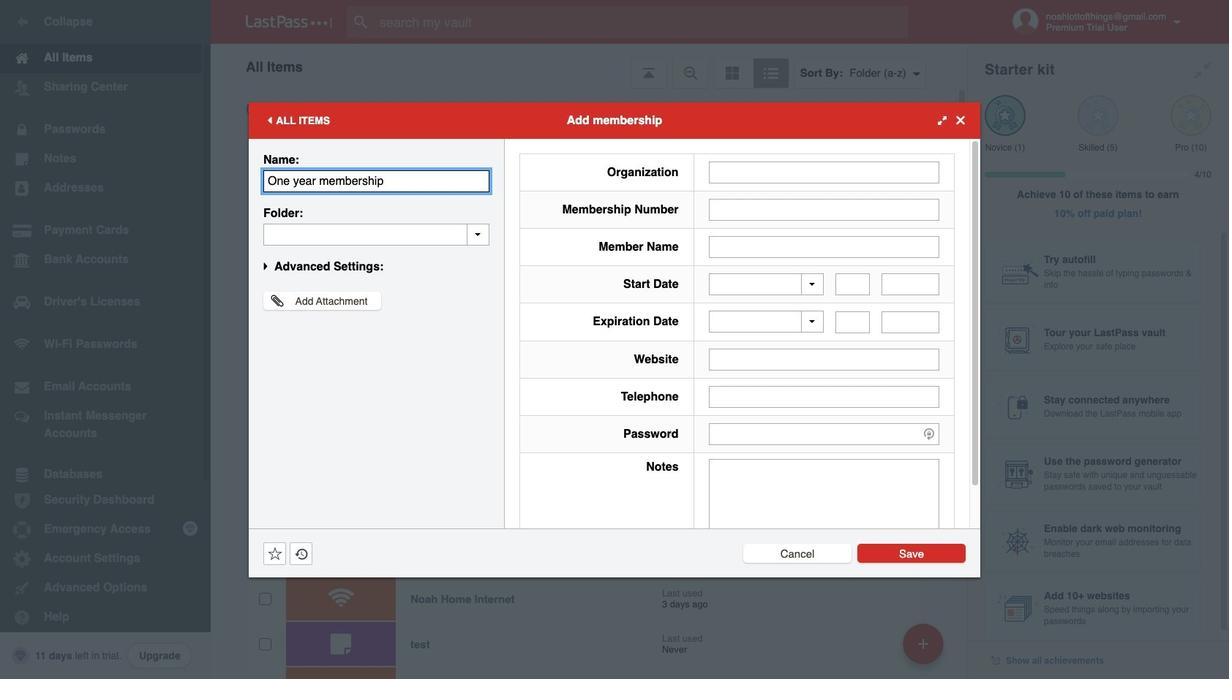 Task type: describe. For each thing, give the bounding box(es) containing it.
new item navigation
[[898, 620, 953, 680]]

search my vault text field
[[347, 6, 932, 38]]

Search search field
[[347, 6, 932, 38]]

new item image
[[918, 639, 929, 650]]



Task type: locate. For each thing, give the bounding box(es) containing it.
None password field
[[709, 423, 940, 445]]

None text field
[[709, 199, 940, 221], [709, 236, 940, 258], [709, 386, 940, 408], [709, 459, 940, 550], [709, 199, 940, 221], [709, 236, 940, 258], [709, 386, 940, 408], [709, 459, 940, 550]]

dialog
[[249, 102, 981, 578]]

main navigation navigation
[[0, 0, 211, 680]]

None text field
[[709, 161, 940, 183], [263, 170, 490, 192], [263, 224, 490, 246], [836, 274, 870, 296], [882, 274, 940, 296], [836, 311, 870, 333], [882, 311, 940, 333], [709, 349, 940, 371], [709, 161, 940, 183], [263, 170, 490, 192], [263, 224, 490, 246], [836, 274, 870, 296], [882, 274, 940, 296], [836, 311, 870, 333], [882, 311, 940, 333], [709, 349, 940, 371]]

lastpass image
[[246, 15, 332, 29]]

vault options navigation
[[211, 44, 967, 88]]



